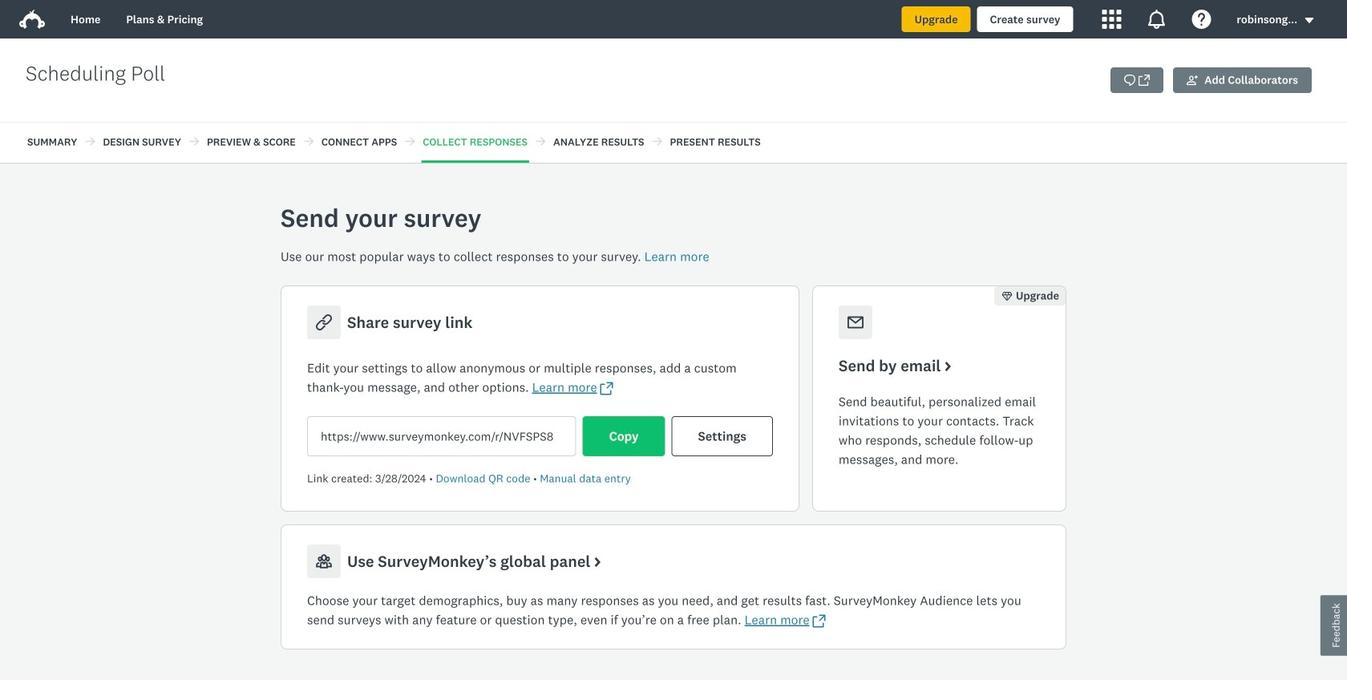 Task type: describe. For each thing, give the bounding box(es) containing it.
email image
[[848, 314, 864, 330]]

2 brand logo image from the top
[[19, 10, 45, 29]]

comment image
[[1124, 75, 1136, 86]]

1 brand logo image from the top
[[19, 6, 45, 32]]



Task type: vqa. For each thing, say whether or not it's contained in the screenshot.
Help icon
no



Task type: locate. For each thing, give the bounding box(es) containing it.
dropdown arrow icon image
[[1304, 15, 1315, 26], [1305, 18, 1314, 23]]

new tab image
[[813, 615, 826, 627]]

notification center icon image
[[1147, 10, 1166, 29]]

new tab image
[[600, 382, 613, 395], [600, 382, 613, 395], [813, 615, 826, 627]]

link image
[[316, 314, 332, 330]]

None field
[[307, 416, 576, 456]]

this link opens in a new tab image
[[1139, 75, 1150, 86]]

this link opens in a new tab image
[[1139, 75, 1150, 86]]

help icon image
[[1192, 10, 1211, 29]]

products icon image
[[1102, 10, 1121, 29], [1102, 10, 1121, 29]]

brand logo image
[[19, 6, 45, 32], [19, 10, 45, 29]]



